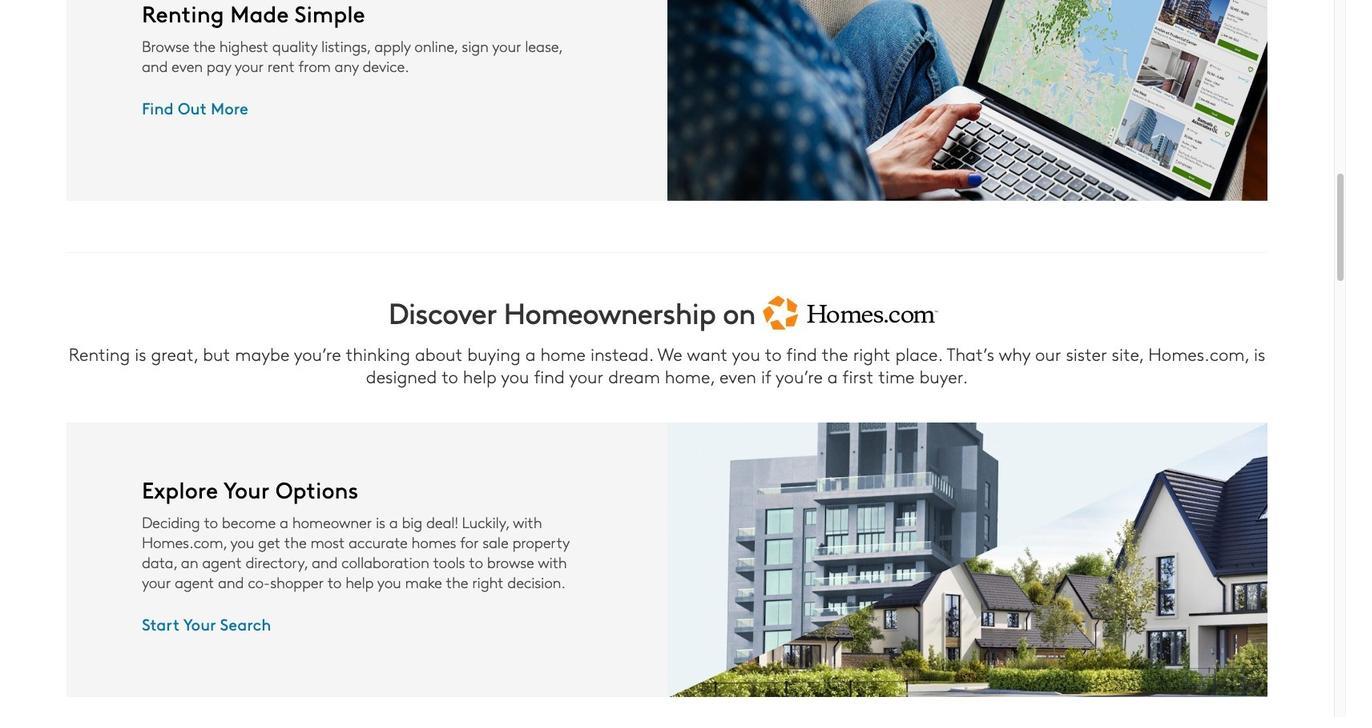 Task type: describe. For each thing, give the bounding box(es) containing it.
start your search image
[[755, 292, 946, 333]]



Task type: vqa. For each thing, say whether or not it's contained in the screenshot.
Share listing ICON in the top right of the page
no



